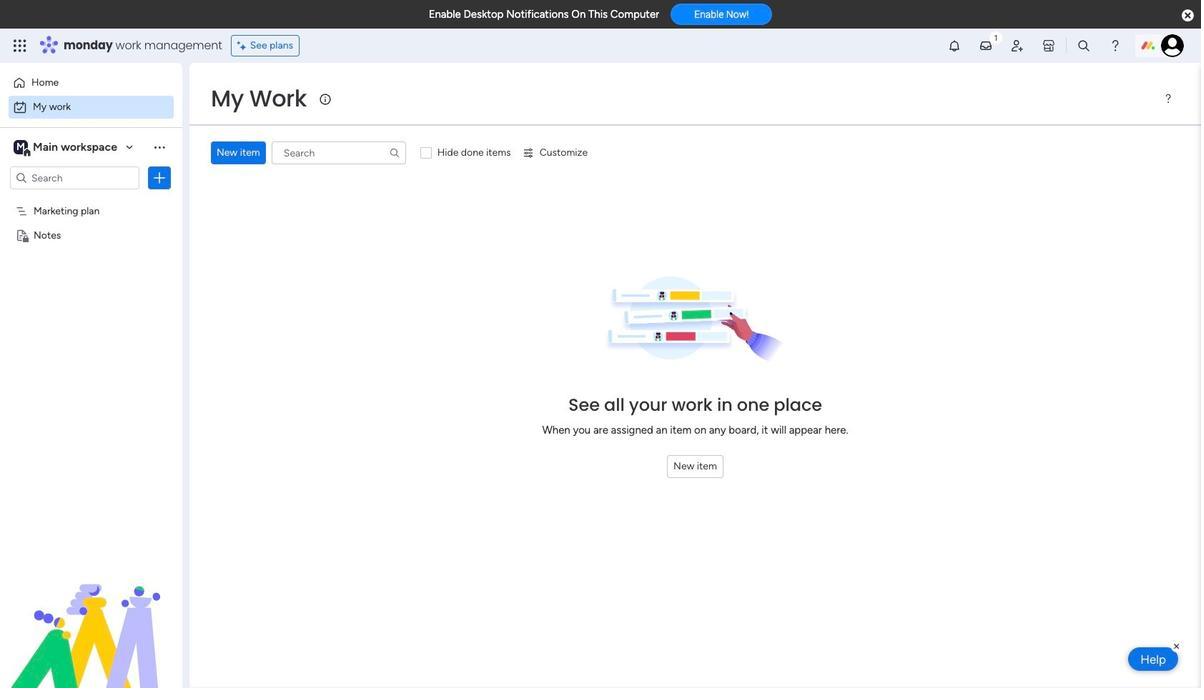 Task type: vqa. For each thing, say whether or not it's contained in the screenshot.
Editor'S Choice related to Canva Embedded
no



Task type: describe. For each thing, give the bounding box(es) containing it.
Filter dashboard by text search field
[[272, 142, 406, 164]]

lottie animation element
[[0, 544, 182, 689]]

Search in workspace field
[[30, 170, 119, 186]]

search image
[[389, 147, 400, 159]]

welcome to my work feature image image
[[605, 277, 786, 364]]

invite members image
[[1010, 39, 1025, 53]]



Task type: locate. For each thing, give the bounding box(es) containing it.
1 vertical spatial option
[[9, 96, 174, 119]]

lottie animation image
[[0, 544, 182, 689]]

notifications image
[[948, 39, 962, 53]]

1 image
[[990, 29, 1003, 45]]

0 vertical spatial option
[[9, 72, 174, 94]]

update feed image
[[979, 39, 993, 53]]

help image
[[1108, 39, 1123, 53]]

dapulse close image
[[1182, 9, 1194, 23]]

workspace image
[[14, 139, 28, 155]]

workspace selection element
[[14, 139, 119, 157]]

see plans image
[[237, 38, 250, 54]]

option
[[9, 72, 174, 94], [9, 96, 174, 119], [0, 198, 182, 201]]

search everything image
[[1077, 39, 1091, 53]]

2 vertical spatial option
[[0, 198, 182, 201]]

list box
[[0, 196, 182, 440]]

options image
[[152, 171, 167, 185]]

menu image
[[1163, 93, 1174, 104]]

private board image
[[15, 228, 29, 242]]

monday marketplace image
[[1042, 39, 1056, 53]]

select product image
[[13, 39, 27, 53]]

workspace options image
[[152, 140, 167, 154]]

kendall parks image
[[1161, 34, 1184, 57]]

None search field
[[272, 142, 406, 164]]



